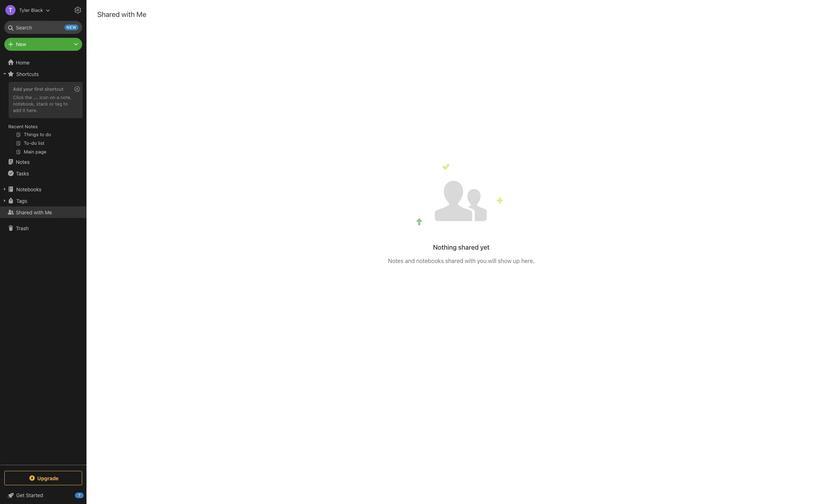 Task type: describe. For each thing, give the bounding box(es) containing it.
me inside 'link'
[[45, 209, 52, 215]]

will
[[488, 258, 497, 264]]

with inside shared with me 'link'
[[34, 209, 43, 215]]

notes for notes and notebooks shared with you will show up here.
[[388, 258, 404, 264]]

1 horizontal spatial shared
[[97, 10, 120, 18]]

black
[[31, 7, 43, 13]]

on
[[50, 94, 55, 100]]

here. inside "shared with me" element
[[521, 258, 535, 264]]

tag
[[55, 101, 62, 107]]

home
[[16, 59, 30, 65]]

show
[[498, 258, 512, 264]]

expand notebooks image
[[2, 186, 8, 192]]

your
[[23, 86, 33, 92]]

notes for notes
[[16, 159, 30, 165]]

the
[[25, 94, 32, 100]]

get
[[16, 492, 25, 499]]

shared with me link
[[0, 207, 86, 218]]

notes inside group
[[25, 124, 38, 129]]

get started
[[16, 492, 43, 499]]

up
[[513, 258, 520, 264]]

recent notes
[[8, 124, 38, 129]]

trash link
[[0, 222, 86, 234]]

2 vertical spatial with
[[465, 258, 476, 264]]

add
[[13, 86, 22, 92]]

group containing add your first shortcut
[[0, 80, 86, 159]]

it
[[23, 107, 25, 113]]

and
[[405, 258, 415, 264]]

0 vertical spatial shared
[[458, 244, 479, 251]]

7
[[78, 493, 80, 498]]

icon
[[39, 94, 49, 100]]

first
[[34, 86, 43, 92]]

Account field
[[0, 3, 50, 17]]

settings image
[[74, 6, 82, 14]]

add
[[13, 107, 21, 113]]

new
[[67, 25, 76, 30]]

1 horizontal spatial me
[[136, 10, 146, 18]]

notes and notebooks shared with you will show up here.
[[388, 258, 535, 264]]



Task type: locate. For each thing, give the bounding box(es) containing it.
tasks button
[[0, 168, 86, 179]]

click
[[13, 94, 24, 100]]

0 horizontal spatial shared with me
[[16, 209, 52, 215]]

click to collapse image
[[84, 491, 89, 500]]

notes link
[[0, 156, 86, 168]]

shortcuts button
[[0, 68, 86, 80]]

tasks
[[16, 170, 29, 176]]

shared
[[97, 10, 120, 18], [16, 209, 32, 215]]

new
[[16, 41, 26, 47]]

upgrade button
[[4, 471, 82, 486]]

home link
[[0, 57, 87, 68]]

yet
[[480, 244, 490, 251]]

1 horizontal spatial here.
[[521, 258, 535, 264]]

here. right up on the right of page
[[521, 258, 535, 264]]

0 vertical spatial notes
[[25, 124, 38, 129]]

notes up tasks
[[16, 159, 30, 165]]

Search text field
[[9, 21, 77, 34]]

here. inside the icon on a note, notebook, stack or tag to add it here.
[[27, 107, 38, 113]]

notebooks
[[16, 186, 41, 192]]

1 vertical spatial here.
[[521, 258, 535, 264]]

started
[[26, 492, 43, 499]]

notebooks link
[[0, 183, 86, 195]]

0 vertical spatial me
[[136, 10, 146, 18]]

tags
[[16, 198, 27, 204]]

1 horizontal spatial with
[[122, 10, 135, 18]]

or
[[49, 101, 54, 107]]

tags button
[[0, 195, 86, 207]]

0 horizontal spatial with
[[34, 209, 43, 215]]

1 horizontal spatial shared with me
[[97, 10, 146, 18]]

shared down nothing shared yet
[[445, 258, 463, 264]]

0 vertical spatial shared
[[97, 10, 120, 18]]

with
[[122, 10, 135, 18], [34, 209, 43, 215], [465, 258, 476, 264]]

expand tags image
[[2, 198, 8, 204]]

shared with me inside 'link'
[[16, 209, 52, 215]]

0 vertical spatial here.
[[27, 107, 38, 113]]

0 vertical spatial shared with me
[[97, 10, 146, 18]]

0 horizontal spatial me
[[45, 209, 52, 215]]

shared down tags
[[16, 209, 32, 215]]

notes inside "shared with me" element
[[388, 258, 404, 264]]

here. right it
[[27, 107, 38, 113]]

shared up the "notes and notebooks shared with you will show up here."
[[458, 244, 479, 251]]

nothing
[[433, 244, 457, 251]]

1 vertical spatial shared
[[16, 209, 32, 215]]

icon on a note, notebook, stack or tag to add it here.
[[13, 94, 72, 113]]

note,
[[60, 94, 72, 100]]

shared right settings image
[[97, 10, 120, 18]]

0 horizontal spatial shared
[[16, 209, 32, 215]]

notebook,
[[13, 101, 35, 107]]

nothing shared yet
[[433, 244, 490, 251]]

stack
[[36, 101, 48, 107]]

group
[[0, 80, 86, 159]]

new button
[[4, 38, 82, 51]]

...
[[33, 94, 38, 100]]

Help and Learning task checklist field
[[0, 490, 87, 501]]

shortcuts
[[16, 71, 39, 77]]

0 horizontal spatial here.
[[27, 107, 38, 113]]

new search field
[[9, 21, 79, 34]]

add your first shortcut
[[13, 86, 63, 92]]

notes left and
[[388, 258, 404, 264]]

shared with me element
[[87, 0, 836, 504]]

shortcut
[[45, 86, 63, 92]]

notes
[[25, 124, 38, 129], [16, 159, 30, 165], [388, 258, 404, 264]]

me
[[136, 10, 146, 18], [45, 209, 52, 215]]

shared inside 'link'
[[16, 209, 32, 215]]

0 vertical spatial with
[[122, 10, 135, 18]]

1 vertical spatial me
[[45, 209, 52, 215]]

trash
[[16, 225, 29, 231]]

shared
[[458, 244, 479, 251], [445, 258, 463, 264]]

notebooks
[[416, 258, 444, 264]]

recent
[[8, 124, 24, 129]]

2 vertical spatial notes
[[388, 258, 404, 264]]

here.
[[27, 107, 38, 113], [521, 258, 535, 264]]

upgrade
[[37, 475, 59, 481]]

1 vertical spatial shared
[[445, 258, 463, 264]]

1 vertical spatial shared with me
[[16, 209, 52, 215]]

click the ...
[[13, 94, 38, 100]]

shared with me
[[97, 10, 146, 18], [16, 209, 52, 215]]

tree containing home
[[0, 57, 87, 465]]

2 horizontal spatial with
[[465, 258, 476, 264]]

tree
[[0, 57, 87, 465]]

tyler
[[19, 7, 30, 13]]

you
[[477, 258, 487, 264]]

tyler black
[[19, 7, 43, 13]]

to
[[63, 101, 68, 107]]

1 vertical spatial notes
[[16, 159, 30, 165]]

a
[[57, 94, 59, 100]]

notes right the recent
[[25, 124, 38, 129]]

1 vertical spatial with
[[34, 209, 43, 215]]



Task type: vqa. For each thing, say whether or not it's contained in the screenshot.
the right WELL?
no



